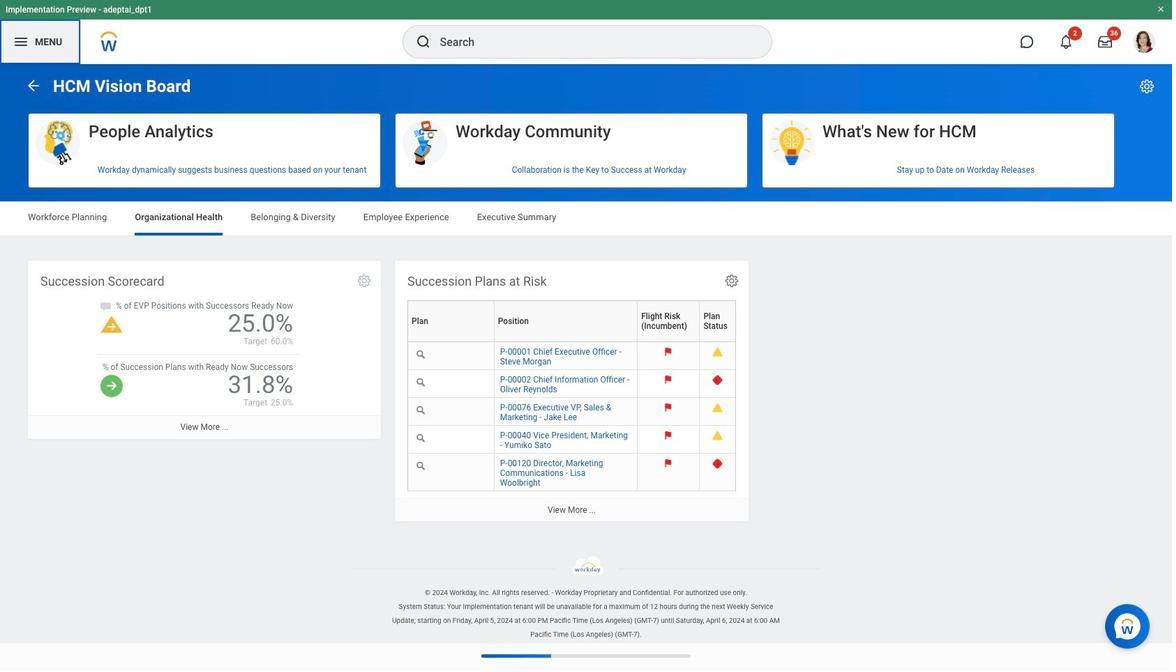 Task type: locate. For each thing, give the bounding box(es) containing it.
inbox large image
[[1098, 35, 1112, 49]]

tab list
[[14, 202, 1158, 236]]

configure succession scorecard image
[[357, 273, 372, 289]]

justify image
[[13, 33, 29, 50]]

neutral good image
[[100, 376, 123, 398]]

banner
[[0, 0, 1172, 64]]

close environment banner image
[[1157, 5, 1165, 13]]

main content
[[0, 64, 1172, 672]]

notifications large image
[[1059, 35, 1073, 49]]

Search Workday  search field
[[440, 27, 743, 57]]

previous page image
[[25, 77, 42, 94]]



Task type: describe. For each thing, give the bounding box(es) containing it.
search image
[[415, 33, 432, 50]]

profile logan mcneil image
[[1133, 31, 1155, 56]]

high potentials retention risk element
[[763, 636, 1116, 672]]

succession scorecard element
[[28, 261, 381, 439]]

configure succession plans at risk image
[[724, 273, 740, 289]]

neutral warning image
[[100, 317, 123, 334]]

succession plans at risk element
[[395, 261, 749, 522]]

configure this page image
[[1139, 78, 1155, 95]]



Task type: vqa. For each thing, say whether or not it's contained in the screenshot.
tab list at top
yes



